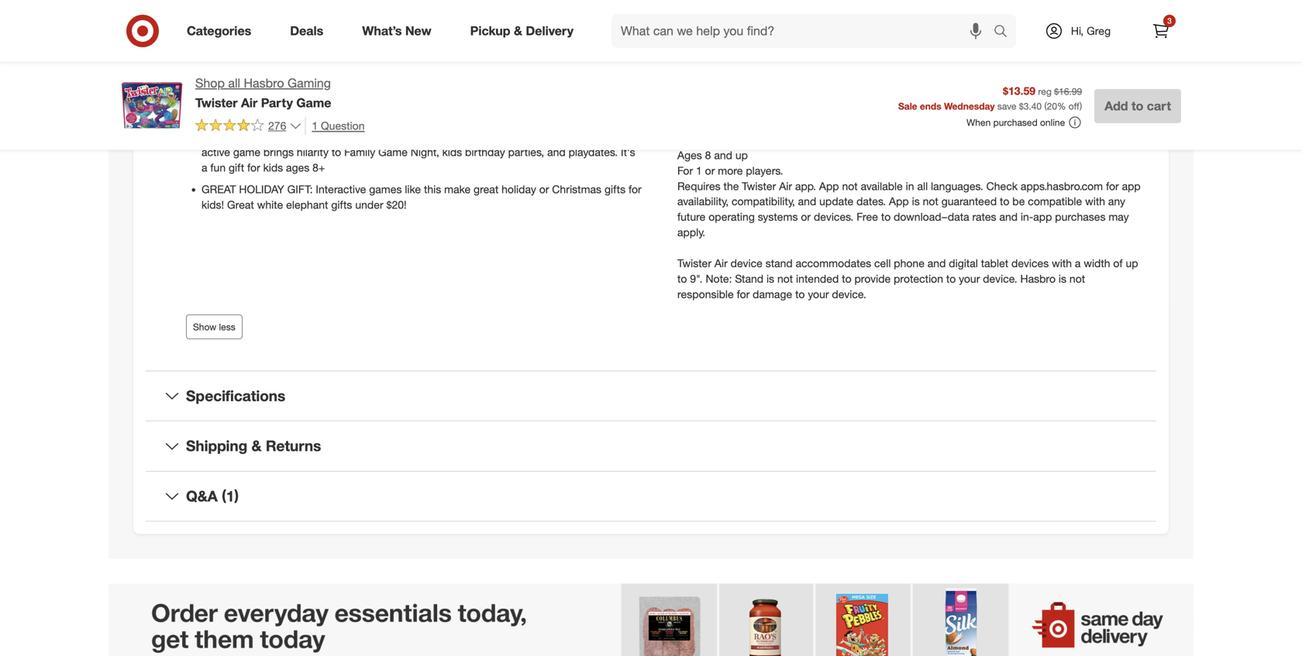 Task type: describe. For each thing, give the bounding box(es) containing it.
store
[[700, 40, 726, 53]]

and inside 'watch and laugh: in this app game, players can laugh out loud as they watch themselves and their opponent while playing. save the best moments to watch later'
[[260, 108, 278, 122]]

great
[[202, 182, 236, 196]]

purchases
[[1055, 210, 1106, 224]]

ages
[[286, 161, 309, 174]]

with inside ages 8 and up for 1 or more players. requires the twister air app. app not available in all languages. check apps.hasbro.com for app availability, compatibility, and update dates. app is not guaranteed to be compatible with any future operating systems or devices. free to download–data rates and in-app purchases may apply.
[[1085, 195, 1105, 208]]

players.
[[746, 164, 783, 177]]

update
[[819, 195, 853, 208]]

less
[[219, 321, 235, 333]]

gift:
[[287, 182, 313, 196]]

9".
[[690, 272, 703, 286]]

not up update
[[842, 179, 858, 193]]

spot
[[450, 0, 471, 1]]

team
[[242, 3, 266, 16]]

the down mark
[[806, 55, 821, 69]]

categories
[[187, 23, 251, 38]]

1 vertical spatial trademarks
[[928, 55, 983, 69]]

$20!
[[386, 198, 407, 211]]

device inside twister air device stand accommodates cell phone and digital tablet devices with a width of up to 9". note: stand is not intended to provide protection to your device. hasbro is not responsible for damage to your device.
[[731, 257, 763, 270]]

in-
[[1021, 210, 1033, 224]]

and inside 8 colorful bands and device stand: includes 2 sets of 4 stretchy, one-size-fits-all twister air bands for ankles and wrists, plus an adjustable stand that holds a smart device during play
[[311, 40, 333, 53]]

and inside rack up points and win: earn points for every spot hit. compete against a friend or another team in a shared screen face-off—the side with the most points wins! or play solo and try to beat a personal best
[[294, 0, 316, 1]]

(
[[1044, 100, 1047, 112]]

earn
[[346, 0, 368, 1]]

be
[[1012, 195, 1025, 208]]

not up download–data
[[923, 195, 938, 208]]

future
[[677, 210, 706, 224]]

that
[[515, 55, 534, 69]]

play,
[[759, 55, 781, 69]]

digital
[[949, 257, 978, 270]]

device inside 8 colorful bands and device stand: includes 2 sets of 4 stretchy, one-size-fits-all twister air bands for ankles and wrists, plus an adjustable stand that holds a smart device during play
[[606, 55, 638, 69]]

dates.
[[856, 195, 886, 208]]

play inside rack up points and win: earn points for every spot hit. compete against a friend or another team in a shared screen face-off—the side with the most points wins! or play solo and try to beat a personal best
[[595, 3, 615, 16]]

play
[[862, 55, 883, 69]]

off—the
[[387, 3, 424, 16]]

add to cart
[[1105, 98, 1171, 113]]

for inside ages 8 and up for 1 or more players. requires the twister air app. app not available in all languages. check apps.hasbro.com for app availability, compatibility, and update dates. app is not guaranteed to be compatible with any future operating systems or devices. free to download–data rates and in-app purchases may apply.
[[1106, 179, 1119, 193]]

twister left sale
[[857, 102, 891, 115]]

best inside 'watch and laugh: in this app game, players can laugh out loud as they watch themselves and their opponent while playing. save the best moments to watch later'
[[469, 108, 490, 122]]

service
[[749, 40, 784, 53]]

1 vertical spatial gifts
[[331, 198, 352, 211]]

guaranteed
[[941, 195, 997, 208]]

damage
[[753, 288, 792, 301]]

rack
[[202, 0, 231, 1]]

up inside twister air device stand accommodates cell phone and digital tablet devices with a width of up to 9". note: stand is not intended to provide protection to your device. hasbro is not responsible for damage to your device.
[[1126, 257, 1138, 270]]

check
[[986, 179, 1018, 193]]

0 vertical spatial watch
[[566, 92, 595, 106]]

stretchy,
[[516, 40, 556, 53]]

what's new link
[[349, 14, 451, 48]]

brings
[[263, 145, 294, 159]]

in inside rack up points and win: earn points for every spot hit. compete against a friend or another team in a shared screen face-off—the side with the most points wins! or play solo and try to beat a personal best
[[269, 3, 278, 16]]

twister up rules.
[[730, 102, 764, 115]]

under
[[355, 198, 383, 211]]

or left devices.
[[801, 210, 811, 224]]

3
[[1167, 16, 1172, 26]]

to down the accommodates
[[842, 272, 851, 286]]

active
[[202, 145, 230, 159]]

hasbro inside shop all hasbro gaming twister air party game
[[244, 76, 284, 91]]

google,
[[999, 55, 1037, 69]]

1 horizontal spatial apple
[[827, 40, 855, 53]]

game inside shop all hasbro gaming twister air party game
[[296, 95, 331, 110]]

air inside 8 colorful bands and device stand: includes 2 sets of 4 stretchy, one-size-fits-all twister air bands for ankles and wrists, plus an adjustable stand that holds a smart device during play
[[239, 55, 252, 69]]

1 horizontal spatial device.
[[983, 272, 1017, 286]]

play inside 8 colorful bands and device stand: includes 2 sets of 4 stretchy, one-size-fits-all twister air bands for ankles and wrists, plus an adjustable stand that holds a smart device during play
[[235, 71, 255, 84]]

air left ankle
[[894, 102, 907, 115]]

any
[[1108, 195, 1125, 208]]

q&a (1)
[[186, 487, 239, 505]]

twister inside shop all hasbro gaming twister air party game
[[195, 95, 238, 110]]

size-
[[581, 40, 604, 53]]

8 inside 8 colorful bands and device stand: includes 2 sets of 4 stretchy, one-size-fits-all twister air bands for ankles and wrists, plus an adjustable stand that holds a smart device during play
[[202, 40, 208, 53]]

$13.59
[[1003, 84, 1035, 98]]

$13.59 reg $16.99 sale ends wednesday save $ 3.40 ( 20 % off )
[[898, 84, 1082, 112]]

1 vertical spatial are
[[910, 55, 925, 69]]

for inside family party game for adults and kids: make lol family memories! this indoor active game brings hilarity to family game night, kids birthday parties, and playdates. it's a fun gift for kids ages 8+
[[247, 161, 260, 174]]

party
[[241, 130, 274, 143]]

not up damage
[[777, 272, 793, 286]]

of inside 8 colorful bands and device stand: includes 2 sets of 4 stretchy, one-size-fits-all twister air bands for ankles and wrists, plus an adjustable stand that holds a smart device during play
[[494, 40, 504, 53]]

1 bands, from the left
[[811, 102, 845, 115]]

to down intended at the top right
[[795, 288, 805, 301]]

laugh:
[[267, 92, 307, 106]]

compatible
[[1028, 195, 1082, 208]]

for inside great holiday gift: interactive games like this make great holiday or christmas gifts for kids! great white elephant gifts under $20!
[[629, 182, 641, 196]]

shipping
[[186, 437, 247, 455]]

in inside apple, the apple logo, iphone, and ipad are trademarks of apple inc., registered in the u.s. and other countries. app store is a service mark of apple inc. android, google play, and the google play logo are trademarks of google, llc.
[[1067, 9, 1076, 22]]

shipping & returns
[[186, 437, 321, 455]]

and inside rack up points and win: earn points for every spot hit. compete against a friend or another team in a shared screen face-off—the side with the most points wins! or play solo and try to beat a personal best
[[202, 18, 220, 32]]

a down points
[[281, 3, 286, 16]]

bands
[[271, 40, 308, 53]]

side
[[427, 3, 447, 16]]

the up the 'countries.'
[[711, 9, 727, 22]]

for inside 8 colorful bands and device stand: includes 2 sets of 4 stretchy, one-size-fits-all twister air bands for ankles and wrists, plus an adjustable stand that holds a smart device during play
[[288, 55, 301, 69]]

to inside rack up points and win: earn points for every spot hit. compete against a friend or another team in a shared screen face-off—the side with the most points wins! or play solo and try to beat a personal best
[[239, 18, 248, 32]]

shop all hasbro gaming twister air party game
[[195, 76, 331, 110]]

themselves
[[202, 108, 257, 122]]

(1)
[[222, 487, 239, 505]]

family
[[202, 130, 238, 143]]

or up the requires
[[705, 164, 715, 177]]

smart
[[575, 55, 603, 69]]

in inside ages 8 and up for 1 or more players. requires the twister air app. app not available in all languages. check apps.hasbro.com for app availability, compatibility, and update dates. app is not guaranteed to be compatible with any future operating systems or devices. free to download–data rates and in-app purchases may apply.
[[906, 179, 914, 193]]

0 horizontal spatial apple
[[730, 9, 758, 22]]

beat
[[251, 18, 273, 32]]

is down purchases
[[1059, 272, 1066, 286]]

a inside twister air device stand accommodates cell phone and digital tablet devices with a width of up to 9". note: stand is not intended to provide protection to your device. hasbro is not responsible for damage to your device.
[[1075, 257, 1081, 270]]

1 horizontal spatial 4
[[721, 102, 727, 115]]

app.
[[795, 179, 816, 193]]

to right the free at the top of page
[[881, 210, 891, 224]]

a up or
[[578, 0, 584, 1]]

the inside ages 8 and up for 1 or more players. requires the twister air app. app not available in all languages. check apps.hasbro.com for app availability, compatibility, and update dates. app is not guaranteed to be compatible with any future operating systems or devices. free to download–data rates and in-app purchases may apply.
[[724, 179, 739, 193]]

1 vertical spatial your
[[808, 288, 829, 301]]

plus
[[394, 55, 414, 69]]

a inside apple, the apple logo, iphone, and ipad are trademarks of apple inc., registered in the u.s. and other countries. app store is a service mark of apple inc. android, google play, and the google play logo are trademarks of google, llc.
[[740, 40, 746, 53]]

air inside shop all hasbro gaming twister air party game
[[241, 95, 258, 110]]

hit.
[[474, 0, 489, 1]]

can
[[435, 92, 452, 106]]

to down digital at the top right of the page
[[946, 272, 956, 286]]

1 question link
[[305, 117, 365, 135]]

games
[[369, 182, 402, 196]]

advertisement region
[[109, 584, 1194, 656]]

hi, greg
[[1071, 24, 1111, 38]]

during
[[202, 71, 232, 84]]

hi,
[[1071, 24, 1084, 38]]

the inside 'watch and laugh: in this app game, players can laugh out loud as they watch themselves and their opponent while playing. save the best moments to watch later'
[[450, 108, 466, 122]]

more
[[718, 164, 743, 177]]

adults
[[337, 130, 377, 143]]

2 google from the left
[[824, 55, 859, 69]]

and right u.s.
[[1119, 9, 1137, 22]]

0 horizontal spatial points
[[371, 0, 401, 1]]

stand inside 8 colorful bands and device stand: includes 2 sets of 4 stretchy, one-size-fits-all twister air bands for ankles and wrists, plus an adjustable stand that holds a smart device during play
[[485, 55, 512, 69]]

air up rules.
[[768, 102, 781, 115]]

not down 'width'
[[1069, 272, 1085, 286]]

twister inside 8 colorful bands and device stand: includes 2 sets of 4 stretchy, one-size-fits-all twister air bands for ankles and wrists, plus an adjustable stand that holds a smart device during play
[[202, 55, 236, 69]]

or inside rack up points and win: earn points for every spot hit. compete against a friend or another team in a shared screen face-off—the side with the most points wins! or play solo and try to beat a personal best
[[618, 0, 628, 1]]

0 horizontal spatial device.
[[832, 288, 866, 301]]

search
[[987, 25, 1024, 40]]

game
[[277, 130, 309, 143]]

to left 9".
[[677, 272, 687, 286]]

wrist
[[784, 102, 808, 115]]

playing.
[[384, 108, 421, 122]]

of inside twister air device stand accommodates cell phone and digital tablet devices with a width of up to 9". note: stand is not intended to provide protection to your device. hasbro is not responsible for damage to your device.
[[1113, 257, 1123, 270]]

of left google,
[[986, 55, 996, 69]]

2
[[462, 40, 468, 53]]

all inside 8 colorful bands and device stand: includes 2 sets of 4 stretchy, one-size-fits-all twister air bands for ankles and wrists, plus an adjustable stand that holds a smart device during play
[[623, 40, 634, 53]]

and up more
[[714, 148, 732, 162]]

and down mark
[[784, 55, 803, 69]]

family
[[488, 130, 517, 143]]

with inside rack up points and win: earn points for every spot hit. compete against a friend or another team in a shared screen face-off—the side with the most points wins! or play solo and try to beat a personal best
[[450, 3, 470, 16]]

make
[[444, 182, 471, 196]]

lol
[[466, 130, 485, 143]]

best inside rack up points and win: earn points for every spot hit. compete against a friend or another team in a shared screen face-off—the side with the most points wins! or play solo and try to beat a personal best
[[330, 18, 351, 32]]

friend
[[587, 0, 615, 1]]

note:
[[706, 272, 732, 286]]

1 google from the left
[[721, 55, 756, 69]]

points
[[252, 0, 291, 1]]

inc.
[[858, 40, 875, 53]]

face-
[[362, 3, 387, 16]]

this inside great holiday gift: interactive games like this make great holiday or christmas gifts for kids! great white elephant gifts under $20!
[[424, 182, 441, 196]]

rates
[[972, 210, 996, 224]]

includes inside 8 colorful bands and device stand: includes 2 sets of 4 stretchy, one-size-fits-all twister air bands for ankles and wrists, plus an adjustable stand that holds a smart device during play
[[418, 40, 459, 53]]

and inside twister air device stand accommodates cell phone and digital tablet devices with a width of up to 9". note: stand is not intended to provide protection to your device. hasbro is not responsible for damage to your device.
[[928, 257, 946, 270]]



Task type: vqa. For each thing, say whether or not it's contained in the screenshot.
40360
no



Task type: locate. For each thing, give the bounding box(es) containing it.
and down the device
[[338, 55, 356, 69]]

2 vertical spatial all
[[917, 179, 928, 193]]

0 vertical spatial stand
[[485, 55, 512, 69]]

& left returns
[[252, 437, 262, 455]]

0 horizontal spatial are
[[872, 9, 887, 22]]

1 vertical spatial stand
[[735, 272, 763, 286]]

0 vertical spatial device.
[[983, 272, 1017, 286]]

google down store
[[721, 55, 756, 69]]

and inside 'watch and laugh: in this app game, players can laugh out loud as they watch themselves and their opponent while playing. save the best moments to watch later'
[[242, 92, 264, 106]]

and left in-
[[999, 210, 1018, 224]]

1 vertical spatial 8
[[705, 148, 711, 162]]

all up watch
[[228, 76, 240, 91]]

in up hi,
[[1067, 9, 1076, 22]]

loud
[[504, 92, 525, 106]]

0 vertical spatial kids
[[442, 145, 462, 159]]

kids down 'make'
[[442, 145, 462, 159]]

watch up later
[[566, 92, 595, 106]]

or inside great holiday gift: interactive games like this make great holiday or christmas gifts for kids! great white elephant gifts under $20!
[[539, 182, 549, 196]]

bands, up when
[[940, 102, 974, 115]]

for down it's
[[629, 182, 641, 196]]

twister inside ages 8 and up for 1 or more players. requires the twister air app. app not available in all languages. check apps.hasbro.com for app availability, compatibility, and update dates. app is not guaranteed to be compatible with any future operating systems or devices. free to download–data rates and in-app purchases may apply.
[[742, 179, 776, 193]]

0 horizontal spatial game
[[296, 95, 331, 110]]

0 horizontal spatial bands,
[[811, 102, 845, 115]]

game inside family party game for adults and kids: make lol family memories! this indoor active game brings hilarity to family game night, kids birthday parties, and playdates. it's a fun gift for kids ages 8+
[[378, 145, 408, 159]]

game inside includes 4 twister air wrist bands, 4 twister air ankle bands, device stand with clip, base, and post, and game rules.
[[726, 117, 755, 131]]

and down "another"
[[202, 18, 220, 32]]

1 vertical spatial device.
[[832, 288, 866, 301]]

bands
[[255, 55, 285, 69]]

the up hi, greg
[[1079, 9, 1094, 22]]

the inside rack up points and win: earn points for every spot hit. compete against a friend or another team in a shared screen face-off—the side with the most points wins! or play solo and try to beat a personal best
[[473, 3, 489, 16]]

1 vertical spatial kids
[[263, 161, 283, 174]]

in down points
[[269, 3, 278, 16]]

1 horizontal spatial hasbro
[[1020, 272, 1056, 286]]

iphone,
[[787, 9, 823, 22]]

this right 'like' on the top
[[424, 182, 441, 196]]

points up face- in the left top of the page
[[371, 0, 401, 1]]

game down gaming
[[296, 95, 331, 110]]

what's new
[[362, 23, 431, 38]]

2 horizontal spatial game
[[726, 117, 755, 131]]

1 horizontal spatial app
[[819, 179, 839, 193]]

with up purchases
[[1085, 195, 1105, 208]]

for
[[404, 0, 417, 1], [288, 55, 301, 69], [247, 161, 260, 174], [1106, 179, 1119, 193], [629, 182, 641, 196], [737, 288, 750, 301]]

1 horizontal spatial kids
[[442, 145, 462, 159]]

party
[[261, 95, 293, 110]]

shared
[[289, 3, 323, 16]]

0 horizontal spatial stand
[[735, 272, 763, 286]]

and right post, at the top right
[[705, 117, 723, 131]]

cart
[[1147, 98, 1171, 113]]

pickup & delivery link
[[457, 14, 593, 48]]

1 vertical spatial hasbro
[[1020, 272, 1056, 286]]

points down compete
[[519, 3, 549, 16]]

1 vertical spatial stand
[[766, 257, 793, 270]]

1 horizontal spatial app
[[1033, 210, 1052, 224]]

1 horizontal spatial all
[[623, 40, 634, 53]]

your
[[959, 272, 980, 286], [808, 288, 829, 301]]

2 bands, from the left
[[940, 102, 974, 115]]

like
[[405, 182, 421, 196]]

1 horizontal spatial includes
[[677, 102, 718, 115]]

1 horizontal spatial up
[[1126, 257, 1138, 270]]

play right during
[[235, 71, 255, 84]]

question
[[321, 119, 365, 132]]

app up any
[[1122, 179, 1141, 193]]

for inside rack up points and win: earn points for every spot hit. compete against a friend or another team in a shared screen face-off—the side with the most points wins! or play solo and try to beat a personal best
[[404, 0, 417, 1]]

1 vertical spatial up
[[1126, 257, 1138, 270]]

0 vertical spatial hasbro
[[244, 76, 284, 91]]

adjustable
[[432, 55, 482, 69]]

apple up the 'countries.'
[[730, 9, 758, 22]]

play down friend on the top left of page
[[595, 3, 615, 16]]

google down "inc."
[[824, 55, 859, 69]]

twister up 9".
[[677, 257, 712, 270]]

2 horizontal spatial app
[[889, 195, 909, 208]]

and up ankles
[[311, 40, 333, 53]]

for down game
[[247, 161, 260, 174]]

to right add in the top right of the page
[[1132, 98, 1143, 113]]

reg
[[1038, 86, 1052, 97]]

0 vertical spatial stand
[[1013, 102, 1041, 115]]

0 horizontal spatial all
[[228, 76, 240, 91]]

indoor
[[597, 130, 628, 143]]

the
[[473, 3, 489, 16], [711, 9, 727, 22], [1079, 9, 1094, 22], [806, 55, 821, 69], [450, 108, 466, 122], [724, 179, 739, 193]]

for inside twister air device stand accommodates cell phone and digital tablet devices with a width of up to 9". note: stand is not intended to provide protection to your device. hasbro is not responsible for damage to your device.
[[737, 288, 750, 301]]

is inside ages 8 and up for 1 or more players. requires the twister air app. app not available in all languages. check apps.hasbro.com for app availability, compatibility, and update dates. app is not guaranteed to be compatible with any future operating systems or devices. free to download–data rates and in-app purchases may apply.
[[912, 195, 920, 208]]

stand inside includes 4 twister air wrist bands, 4 twister air ankle bands, device stand with clip, base, and post, and game rules.
[[1013, 102, 1041, 115]]

4 down pickup & delivery
[[507, 40, 513, 53]]

may
[[1109, 210, 1129, 224]]

and up the protection at the top right of page
[[928, 257, 946, 270]]

of right mark
[[814, 40, 824, 53]]

a inside 8 colorful bands and device stand: includes 2 sets of 4 stretchy, one-size-fits-all twister air bands for ankles and wrists, plus an adjustable stand that holds a smart device during play
[[566, 55, 572, 69]]

1 vertical spatial device
[[731, 257, 763, 270]]

holiday
[[239, 182, 284, 196]]

air left app.
[[779, 179, 792, 193]]

kids down brings
[[263, 161, 283, 174]]

registered
[[1015, 9, 1064, 22]]

best down "laugh"
[[469, 108, 490, 122]]

& for shipping
[[252, 437, 262, 455]]

& for pickup
[[514, 23, 522, 38]]

to left be
[[1000, 195, 1009, 208]]

and down "playing."
[[380, 130, 402, 143]]

watch and laugh: in this app game, players can laugh out loud as they watch themselves and their opponent while playing. save the best moments to watch later
[[202, 92, 608, 122]]

app inside apple, the apple logo, iphone, and ipad are trademarks of apple inc., registered in the u.s. and other countries. app store is a service mark of apple inc. android, google play, and the google play logo are trademarks of google, llc.
[[677, 40, 697, 53]]

0 vertical spatial are
[[872, 9, 887, 22]]

a down the 'countries.'
[[740, 40, 746, 53]]

watch
[[566, 92, 595, 106], [555, 108, 584, 122]]

0 vertical spatial 1
[[312, 119, 318, 132]]

bands, right the wrist
[[811, 102, 845, 115]]

stand inside twister air device stand accommodates cell phone and digital tablet devices with a width of up to 9". note: stand is not intended to provide protection to your device. hasbro is not responsible for damage to your device.
[[766, 257, 793, 270]]

specifications button
[[146, 371, 1156, 421]]

2 vertical spatial app
[[889, 195, 909, 208]]

family
[[344, 145, 375, 159]]

1 horizontal spatial in
[[906, 179, 914, 193]]

all inside shop all hasbro gaming twister air party game
[[228, 76, 240, 91]]

device.
[[983, 272, 1017, 286], [832, 288, 866, 301]]

a inside family party game for adults and kids: make lol family memories! this indoor active game brings hilarity to family game night, kids birthday parties, and playdates. it's a fun gift for kids ages 8+
[[202, 161, 207, 174]]

systems
[[758, 210, 798, 224]]

your down intended at the top right
[[808, 288, 829, 301]]

ipad
[[848, 9, 869, 22]]

or right holiday
[[539, 182, 549, 196]]

and inside family party game for adults and kids: make lol family memories! this indoor active game brings hilarity to family game night, kids birthday parties, and playdates. it's a fun gift for kids ages 8+
[[547, 145, 566, 159]]

& inside dropdown button
[[252, 437, 262, 455]]

screen
[[326, 3, 359, 16]]

2 vertical spatial app
[[1033, 210, 1052, 224]]

with inside twister air device stand accommodates cell phone and digital tablet devices with a width of up to 9". note: stand is not intended to provide protection to your device. hasbro is not responsible for damage to your device.
[[1052, 257, 1072, 270]]

1 horizontal spatial points
[[519, 3, 549, 16]]

gaming
[[288, 76, 331, 91]]

0 vertical spatial trademarks
[[890, 9, 945, 22]]

0 horizontal spatial your
[[808, 288, 829, 301]]

mark
[[787, 40, 811, 53]]

win:
[[319, 0, 343, 1]]

0 horizontal spatial stand
[[485, 55, 512, 69]]

device
[[606, 55, 638, 69], [731, 257, 763, 270]]

shop
[[195, 76, 225, 91]]

1 vertical spatial 1
[[696, 164, 702, 177]]

compatibility,
[[732, 195, 795, 208]]

1 horizontal spatial 8
[[705, 148, 711, 162]]

air inside ages 8 and up for 1 or more players. requires the twister air app. app not available in all languages. check apps.hasbro.com for app availability, compatibility, and update dates. app is not guaranteed to be compatible with any future operating systems or devices. free to download–data rates and in-app purchases may apply.
[[779, 179, 792, 193]]

width
[[1084, 257, 1110, 270]]

1 horizontal spatial bands,
[[940, 102, 974, 115]]

other
[[677, 24, 703, 38]]

logo
[[886, 55, 907, 69]]

0 vertical spatial this
[[322, 92, 339, 106]]

stand up damage
[[735, 272, 763, 286]]

hasbro inside twister air device stand accommodates cell phone and digital tablet devices with a width of up to 9". note: stand is not intended to provide protection to your device. hasbro is not responsible for damage to your device.
[[1020, 272, 1056, 286]]

gift
[[229, 161, 244, 174]]

0 horizontal spatial google
[[721, 55, 756, 69]]

game for includes 4 twister air wrist bands, 4 twister air ankle bands, device stand with clip, base, and post, and game rules.
[[726, 117, 755, 131]]

twister inside twister air device stand accommodates cell phone and digital tablet devices with a width of up to 9". note: stand is not intended to provide protection to your device. hasbro is not responsible for damage to your device.
[[677, 257, 712, 270]]

1 vertical spatial app
[[819, 179, 839, 193]]

when purchased online
[[967, 117, 1065, 128]]

4 right the wrist
[[848, 102, 854, 115]]

app up while
[[342, 92, 361, 106]]

app inside 'watch and laugh: in this app game, players can laugh out loud as they watch themselves and their opponent while playing. save the best moments to watch later'
[[342, 92, 361, 106]]

0 horizontal spatial app
[[342, 92, 361, 106]]

1 vertical spatial game
[[726, 117, 755, 131]]

includes inside includes 4 twister air wrist bands, 4 twister air ankle bands, device stand with clip, base, and post, and game rules.
[[677, 102, 718, 115]]

0 vertical spatial game
[[296, 95, 331, 110]]

returns
[[266, 437, 321, 455]]

0 vertical spatial app
[[342, 92, 361, 106]]

hasbro down devices
[[1020, 272, 1056, 286]]

hasbro down bands
[[244, 76, 284, 91]]

what's
[[362, 23, 402, 38]]

moments
[[493, 108, 539, 122]]

google
[[721, 55, 756, 69], [824, 55, 859, 69]]

1 horizontal spatial 1
[[696, 164, 702, 177]]

0 horizontal spatial in
[[269, 3, 278, 16]]

air inside twister air device stand accommodates cell phone and digital tablet devices with a width of up to 9". note: stand is not intended to provide protection to your device. hasbro is not responsible for damage to your device.
[[715, 257, 728, 270]]

the down more
[[724, 179, 739, 193]]

and up 276 link
[[242, 92, 264, 106]]

0 horizontal spatial app
[[677, 40, 697, 53]]

game left rules.
[[726, 117, 755, 131]]

apple, the apple logo, iphone, and ipad are trademarks of apple inc., registered in the u.s. and other countries. app store is a service mark of apple inc. android, google play, and the google play logo are trademarks of google, llc.
[[677, 9, 1137, 69]]

0 horizontal spatial gifts
[[331, 198, 352, 211]]

1 vertical spatial points
[[519, 3, 549, 16]]

0 horizontal spatial device
[[606, 55, 638, 69]]

includes
[[418, 40, 459, 53], [677, 102, 718, 115]]

watch
[[202, 92, 239, 106]]

0 vertical spatial gifts
[[604, 182, 626, 196]]

elephant
[[286, 198, 328, 211]]

1 horizontal spatial stand
[[766, 257, 793, 270]]

1 horizontal spatial this
[[424, 182, 441, 196]]

app down 'available'
[[889, 195, 909, 208]]

gifts right christmas
[[604, 182, 626, 196]]

all inside ages 8 and up for 1 or more players. requires the twister air app. app not available in all languages. check apps.hasbro.com for app availability, compatibility, and update dates. app is not guaranteed to be compatible with any future operating systems or devices. free to download–data rates and in-app purchases may apply.
[[917, 179, 928, 193]]

8 inside ages 8 and up for 1 or more players. requires the twister air app. app not available in all languages. check apps.hasbro.com for app availability, compatibility, and update dates. app is not guaranteed to be compatible with any future operating systems or devices. free to download–data rates and in-app purchases may apply.
[[705, 148, 711, 162]]

this up opponent
[[322, 92, 339, 106]]

air up 276 link
[[241, 95, 258, 110]]

and inside family party game for adults and kids: make lol family memories! this indoor active game brings hilarity to family game night, kids birthday parties, and playdates. it's a fun gift for kids ages 8+
[[380, 130, 402, 143]]

one-
[[559, 40, 581, 53]]

1 horizontal spatial are
[[910, 55, 925, 69]]

4 inside 8 colorful bands and device stand: includes 2 sets of 4 stretchy, one-size-fits-all twister air bands for ankles and wrists, plus an adjustable stand that holds a smart device during play
[[507, 40, 513, 53]]

and down app.
[[798, 195, 816, 208]]

& up stretchy, at the left of page
[[514, 23, 522, 38]]

8 down categories
[[202, 40, 208, 53]]

categories link
[[174, 14, 271, 48]]

operating
[[709, 210, 755, 224]]

2 vertical spatial game
[[378, 145, 408, 159]]

1 vertical spatial app
[[1122, 179, 1141, 193]]

birthday
[[465, 145, 505, 159]]

0 vertical spatial 8
[[202, 40, 208, 53]]

logo,
[[761, 9, 784, 22]]

0 horizontal spatial this
[[322, 92, 339, 106]]

twister up during
[[202, 55, 236, 69]]

trademarks up logo
[[890, 9, 945, 22]]

apple left inc.,
[[961, 9, 989, 22]]

out
[[485, 92, 501, 106]]

1 horizontal spatial game
[[378, 145, 408, 159]]

What can we help you find? suggestions appear below search field
[[612, 14, 997, 48]]

4 up more
[[721, 102, 727, 115]]

and left ipad
[[826, 9, 845, 22]]

pickup & delivery
[[470, 23, 574, 38]]

stand inside twister air device stand accommodates cell phone and digital tablet devices with a width of up to 9". note: stand is not intended to provide protection to your device. hasbro is not responsible for damage to your device.
[[735, 272, 763, 286]]

the down hit.
[[473, 3, 489, 16]]

while
[[356, 108, 381, 122]]

image of twister air party game image
[[121, 74, 183, 136]]

1 vertical spatial includes
[[677, 102, 718, 115]]

1 vertical spatial best
[[469, 108, 490, 122]]

app up update
[[819, 179, 839, 193]]

$
[[1019, 100, 1024, 112]]

with inside includes 4 twister air wrist bands, 4 twister air ankle bands, device stand with clip, base, and post, and game rules.
[[1044, 102, 1064, 115]]

2 horizontal spatial app
[[1122, 179, 1141, 193]]

0 horizontal spatial best
[[330, 18, 351, 32]]

white
[[257, 198, 283, 211]]

up inside ages 8 and up for 1 or more players. requires the twister air app. app not available in all languages. check apps.hasbro.com for app availability, compatibility, and update dates. app is not guaranteed to be compatible with any future operating systems or devices. free to download–data rates and in-app purchases may apply.
[[735, 148, 748, 162]]

0 horizontal spatial play
[[235, 71, 255, 84]]

0 horizontal spatial 4
[[507, 40, 513, 53]]

0 horizontal spatial kids
[[263, 161, 283, 174]]

and inside 8 colorful bands and device stand: includes 2 sets of 4 stretchy, one-size-fits-all twister air bands for ankles and wrists, plus an adjustable stand that holds a smart device during play
[[338, 55, 356, 69]]

0 vertical spatial points
[[371, 0, 401, 1]]

up right 'width'
[[1126, 257, 1138, 270]]

wins!
[[552, 3, 577, 16]]

fits-
[[604, 40, 623, 53]]

or up solo
[[618, 0, 628, 1]]

0 horizontal spatial hasbro
[[244, 76, 284, 91]]

0 horizontal spatial includes
[[418, 40, 459, 53]]

of right sets in the top of the page
[[494, 40, 504, 53]]

device. down provide on the right
[[832, 288, 866, 301]]

search button
[[987, 14, 1024, 51]]

and left their
[[260, 108, 278, 122]]

all right size-
[[623, 40, 634, 53]]

2 horizontal spatial apple
[[961, 9, 989, 22]]

up up more
[[735, 148, 748, 162]]

0 vertical spatial includes
[[418, 40, 459, 53]]

1 inside ages 8 and up for 1 or more players. requires the twister air app. app not available in all languages. check apps.hasbro.com for app availability, compatibility, and update dates. app is not guaranteed to be compatible with any future operating systems or devices. free to download–data rates and in-app purchases may apply.
[[696, 164, 702, 177]]

for up off—the
[[404, 0, 417, 1]]

playdates.
[[569, 145, 618, 159]]

stand up damage
[[766, 257, 793, 270]]

game for family party game for adults and kids: make lol family memories! this indoor active game brings hilarity to family game night, kids birthday parties, and playdates. it's a fun gift for kids ages 8+
[[378, 145, 408, 159]]

clip,
[[1067, 102, 1087, 115]]

this inside 'watch and laugh: in this app game, players can laugh out loud as they watch themselves and their opponent while playing. save the best moments to watch later'
[[322, 92, 339, 106]]

to right the try
[[239, 18, 248, 32]]

is up damage
[[766, 272, 774, 286]]

0 vertical spatial your
[[959, 272, 980, 286]]

1 horizontal spatial gifts
[[604, 182, 626, 196]]

to down "for"
[[332, 145, 341, 159]]

0 vertical spatial device
[[606, 55, 638, 69]]

of left inc.,
[[948, 9, 958, 22]]

1 horizontal spatial best
[[469, 108, 490, 122]]

%
[[1057, 100, 1066, 112]]

to inside add to cart "button"
[[1132, 98, 1143, 113]]

1 vertical spatial watch
[[555, 108, 584, 122]]

is
[[729, 40, 737, 53], [912, 195, 920, 208], [766, 272, 774, 286], [1059, 272, 1066, 286]]

sets
[[471, 40, 491, 53]]

provide
[[854, 272, 891, 286]]

with up online
[[1044, 102, 1064, 115]]

rack up points and win: earn points for every spot hit. compete against a friend or another team in a shared screen face-off—the side with the most points wins! or play solo and try to beat a personal best
[[202, 0, 638, 32]]

most
[[492, 3, 516, 16]]

1 right for
[[696, 164, 702, 177]]

0 horizontal spatial 1
[[312, 119, 318, 132]]

languages.
[[931, 179, 983, 193]]

app
[[677, 40, 697, 53], [819, 179, 839, 193], [889, 195, 909, 208]]

post,
[[677, 117, 702, 131]]

colorful
[[211, 40, 268, 53]]

0 vertical spatial all
[[623, 40, 634, 53]]

device. down tablet
[[983, 272, 1017, 286]]

purchased
[[993, 117, 1038, 128]]

0 horizontal spatial up
[[735, 148, 748, 162]]

this
[[322, 92, 339, 106], [424, 182, 441, 196]]

2 horizontal spatial 4
[[848, 102, 854, 115]]

includes up post, at the top right
[[677, 102, 718, 115]]

gifts down interactive
[[331, 198, 352, 211]]

kids!
[[202, 198, 224, 211]]

specifications
[[186, 387, 285, 405]]

to inside 'watch and laugh: in this app game, players can laugh out loud as they watch themselves and their opponent while playing. save the best moments to watch later'
[[542, 108, 551, 122]]

app down other
[[677, 40, 697, 53]]

fun
[[210, 161, 226, 174]]

0 vertical spatial app
[[677, 40, 697, 53]]

the down "laugh"
[[450, 108, 466, 122]]

2 horizontal spatial all
[[917, 179, 928, 193]]

a right the beat
[[276, 18, 282, 32]]

1 horizontal spatial play
[[595, 3, 615, 16]]

$16.99
[[1054, 86, 1082, 97]]

1 vertical spatial this
[[424, 182, 441, 196]]

apply.
[[677, 226, 705, 239]]

to inside family party game for adults and kids: make lol family memories! this indoor active game brings hilarity to family game night, kids birthday parties, and playdates. it's a fun gift for kids ages 8+
[[332, 145, 341, 159]]

and right base,
[[1119, 102, 1137, 115]]

game down kids:
[[378, 145, 408, 159]]

0 vertical spatial &
[[514, 23, 522, 38]]

0 vertical spatial play
[[595, 3, 615, 16]]

1 vertical spatial all
[[228, 76, 240, 91]]

with down spot
[[450, 3, 470, 16]]

trademarks up the wednesday
[[928, 55, 983, 69]]

0 vertical spatial best
[[330, 18, 351, 32]]

1 horizontal spatial google
[[824, 55, 859, 69]]

is inside apple, the apple logo, iphone, and ipad are trademarks of apple inc., registered in the u.s. and other countries. app store is a service mark of apple inc. android, google play, and the google play logo are trademarks of google, llc.
[[729, 40, 737, 53]]

air up note:
[[715, 257, 728, 270]]

or
[[580, 3, 592, 16]]

sale
[[898, 100, 917, 112]]

and up shared at top
[[294, 0, 316, 1]]



